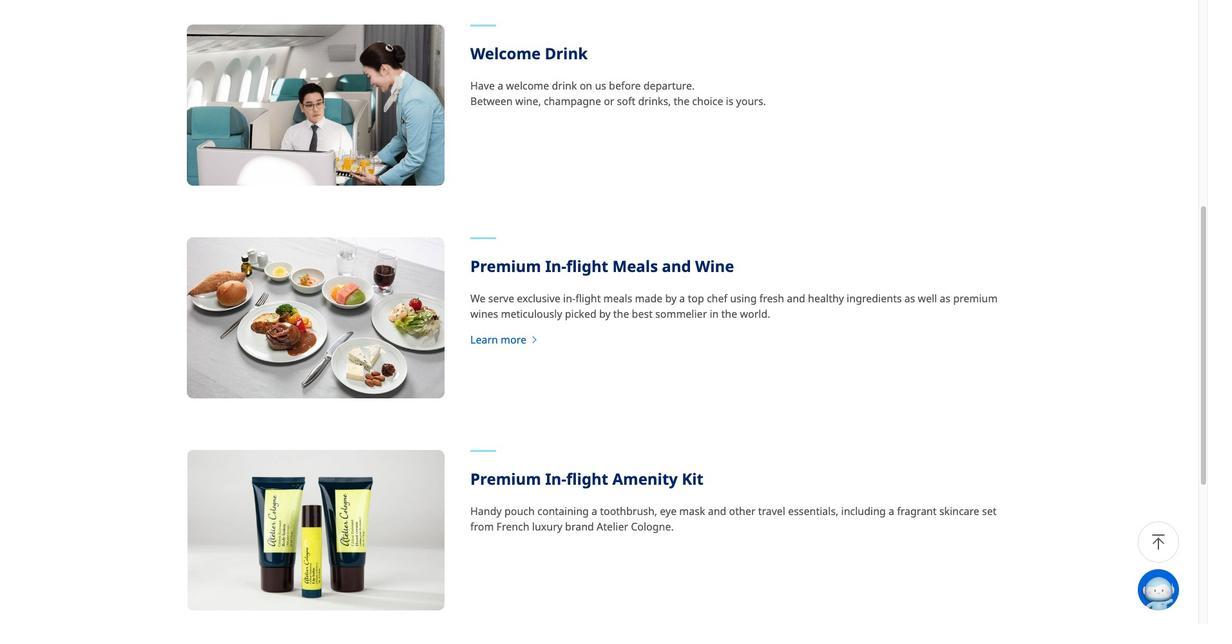Task type: vqa. For each thing, say whether or not it's contained in the screenshot.
toothbrush,
yes



Task type: describe. For each thing, give the bounding box(es) containing it.
travel
[[759, 504, 786, 519]]

handy pouch containing a toothbrush, eye mask and other travel essentials, including a fragrant skincare set from french luxury brand atelier cologne.
[[471, 504, 997, 534]]

kit
[[682, 468, 704, 490]]

before
[[609, 79, 641, 93]]

meals
[[604, 292, 633, 306]]

in
[[710, 307, 719, 321]]

yours.
[[737, 94, 767, 108]]

wine
[[696, 255, 735, 277]]

top
[[688, 292, 705, 306]]

sommelier
[[656, 307, 707, 321]]

1 horizontal spatial by
[[666, 292, 677, 306]]

amenity
[[613, 468, 678, 490]]

ingredients
[[847, 292, 902, 306]]

exclusive
[[517, 292, 561, 306]]

the inside have a welcome drink on us before departure. between wine, champagne or soft drinks, the choice is yours.
[[674, 94, 690, 108]]

1 vertical spatial by
[[600, 307, 611, 321]]

using
[[731, 292, 757, 306]]

meals
[[613, 255, 658, 277]]

have a welcome drink on us before departure. between wine, champagne or soft drinks, the choice is yours.
[[471, 79, 767, 108]]

toothbrush,
[[600, 504, 658, 519]]

healthy
[[809, 292, 845, 306]]

other
[[730, 504, 756, 519]]

drink
[[552, 79, 577, 93]]

learn more link
[[471, 332, 540, 348]]

best
[[632, 307, 653, 321]]

mask
[[680, 504, 706, 519]]

chat w link
[[1139, 569, 1209, 611]]

in-
[[564, 292, 576, 306]]

between
[[471, 94, 513, 108]]

cologne.
[[631, 520, 674, 534]]

drinks,
[[639, 94, 671, 108]]

essentials,
[[789, 504, 839, 519]]

is
[[726, 94, 734, 108]]

learn
[[471, 333, 498, 347]]

or
[[604, 94, 615, 108]]

in- for meals
[[546, 255, 567, 277]]

w
[[1202, 584, 1209, 596]]

handy
[[471, 504, 502, 519]]

fragrant
[[898, 504, 937, 519]]

more
[[501, 333, 527, 347]]

well
[[919, 292, 938, 306]]

containing
[[538, 504, 589, 519]]

departure.
[[644, 79, 695, 93]]

premium in-flight amenity kit
[[471, 468, 704, 490]]

chat w
[[1180, 584, 1209, 596]]

including
[[842, 504, 887, 519]]

picked
[[565, 307, 597, 321]]

on
[[580, 79, 593, 93]]



Task type: locate. For each thing, give the bounding box(es) containing it.
flight for meals
[[567, 255, 609, 277]]

a inside have a welcome drink on us before departure. between wine, champagne or soft drinks, the choice is yours.
[[498, 79, 504, 93]]

we
[[471, 292, 486, 306]]

chef
[[707, 292, 728, 306]]

2 premium from the top
[[471, 468, 542, 490]]

and inside handy pouch containing a toothbrush, eye mask and other travel essentials, including a fragrant skincare set from french luxury brand atelier cologne.
[[708, 504, 727, 519]]

flight inside we serve exclusive in-flight meals made by a top chef using fresh and healthy ingredients as well as premium wines meticulously picked by the best sommelier in the world.
[[576, 292, 601, 306]]

1 horizontal spatial the
[[674, 94, 690, 108]]

premium
[[471, 255, 542, 277], [471, 468, 542, 490]]

wine,
[[516, 94, 541, 108]]

premium up pouch on the bottom left of page
[[471, 468, 542, 490]]

eye
[[660, 504, 677, 519]]

skincare
[[940, 504, 980, 519]]

a right have at top
[[498, 79, 504, 93]]

1 vertical spatial flight
[[576, 292, 601, 306]]

french
[[497, 520, 530, 534]]

welcome
[[506, 79, 550, 93]]

as left 'well'
[[905, 292, 916, 306]]

and right fresh at the right of page
[[787, 292, 806, 306]]

flight up picked
[[576, 292, 601, 306]]

premium for premium in-flight meals and wine
[[471, 255, 542, 277]]

and inside we serve exclusive in-flight meals made by a top chef using fresh and healthy ingredients as well as premium wines meticulously picked by the best sommelier in the world.
[[787, 292, 806, 306]]

0 horizontal spatial and
[[662, 255, 692, 277]]

1 vertical spatial premium
[[471, 468, 542, 490]]

welcome drink
[[471, 43, 588, 64]]

as
[[905, 292, 916, 306], [940, 292, 951, 306]]

choice
[[693, 94, 724, 108]]

2 in- from the top
[[546, 468, 567, 490]]

2 horizontal spatial the
[[722, 307, 738, 321]]

brand
[[566, 520, 594, 534]]

wines
[[471, 307, 499, 321]]

made
[[635, 292, 663, 306]]

as right 'well'
[[940, 292, 951, 306]]

from
[[471, 520, 494, 534]]

premium up 'serve'
[[471, 255, 542, 277]]

chat
[[1180, 584, 1200, 596]]

2 as from the left
[[940, 292, 951, 306]]

0 horizontal spatial by
[[600, 307, 611, 321]]

drink
[[545, 43, 588, 64]]

the down meals
[[614, 307, 630, 321]]

0 vertical spatial and
[[662, 255, 692, 277]]

champagne
[[544, 94, 602, 108]]

fresh
[[760, 292, 785, 306]]

1 vertical spatial and
[[787, 292, 806, 306]]

world.
[[740, 307, 771, 321]]

flight
[[567, 255, 609, 277], [576, 292, 601, 306], [567, 468, 609, 490]]

premium for premium in-flight amenity kit
[[471, 468, 542, 490]]

flight for amenity
[[567, 468, 609, 490]]

a left top
[[680, 292, 686, 306]]

2 horizontal spatial and
[[787, 292, 806, 306]]

1 as from the left
[[905, 292, 916, 306]]

atelier
[[597, 520, 629, 534]]

premium
[[954, 292, 998, 306]]

in- for amenity
[[546, 468, 567, 490]]

the down departure.
[[674, 94, 690, 108]]

1 vertical spatial in-
[[546, 468, 567, 490]]

by
[[666, 292, 677, 306], [600, 307, 611, 321]]

premium in-flight meals and wine
[[471, 255, 735, 277]]

have
[[471, 79, 495, 93]]

a up "brand"
[[592, 504, 598, 519]]

0 vertical spatial flight
[[567, 255, 609, 277]]

by down meals
[[600, 307, 611, 321]]

0 vertical spatial premium
[[471, 255, 542, 277]]

the right "in" in the right of the page
[[722, 307, 738, 321]]

a left fragrant
[[889, 504, 895, 519]]

we serve exclusive in-flight meals made by a top chef using fresh and healthy ingredients as well as premium wines meticulously picked by the best sommelier in the world.
[[471, 292, 998, 321]]

a inside we serve exclusive in-flight meals made by a top chef using fresh and healthy ingredients as well as premium wines meticulously picked by the best sommelier in the world.
[[680, 292, 686, 306]]

serve
[[489, 292, 515, 306]]

pouch
[[505, 504, 535, 519]]

1 in- from the top
[[546, 255, 567, 277]]

0 horizontal spatial the
[[614, 307, 630, 321]]

a
[[498, 79, 504, 93], [680, 292, 686, 306], [592, 504, 598, 519], [889, 504, 895, 519]]

flight up containing
[[567, 468, 609, 490]]

2 vertical spatial flight
[[567, 468, 609, 490]]

in- up in-
[[546, 255, 567, 277]]

set
[[983, 504, 997, 519]]

by up sommelier
[[666, 292, 677, 306]]

welcome
[[471, 43, 541, 64]]

soft
[[617, 94, 636, 108]]

in-
[[546, 255, 567, 277], [546, 468, 567, 490]]

flight up in-
[[567, 255, 609, 277]]

0 vertical spatial in-
[[546, 255, 567, 277]]

and up top
[[662, 255, 692, 277]]

0 horizontal spatial as
[[905, 292, 916, 306]]

meticulously
[[501, 307, 563, 321]]

and right mask
[[708, 504, 727, 519]]

0 vertical spatial by
[[666, 292, 677, 306]]

1 premium from the top
[[471, 255, 542, 277]]

learn more
[[471, 333, 527, 347]]

in- up containing
[[546, 468, 567, 490]]

and
[[662, 255, 692, 277], [787, 292, 806, 306], [708, 504, 727, 519]]

2 vertical spatial and
[[708, 504, 727, 519]]

us
[[595, 79, 607, 93]]

1 horizontal spatial as
[[940, 292, 951, 306]]

luxury
[[532, 520, 563, 534]]

the
[[674, 94, 690, 108], [614, 307, 630, 321], [722, 307, 738, 321]]

1 horizontal spatial and
[[708, 504, 727, 519]]



